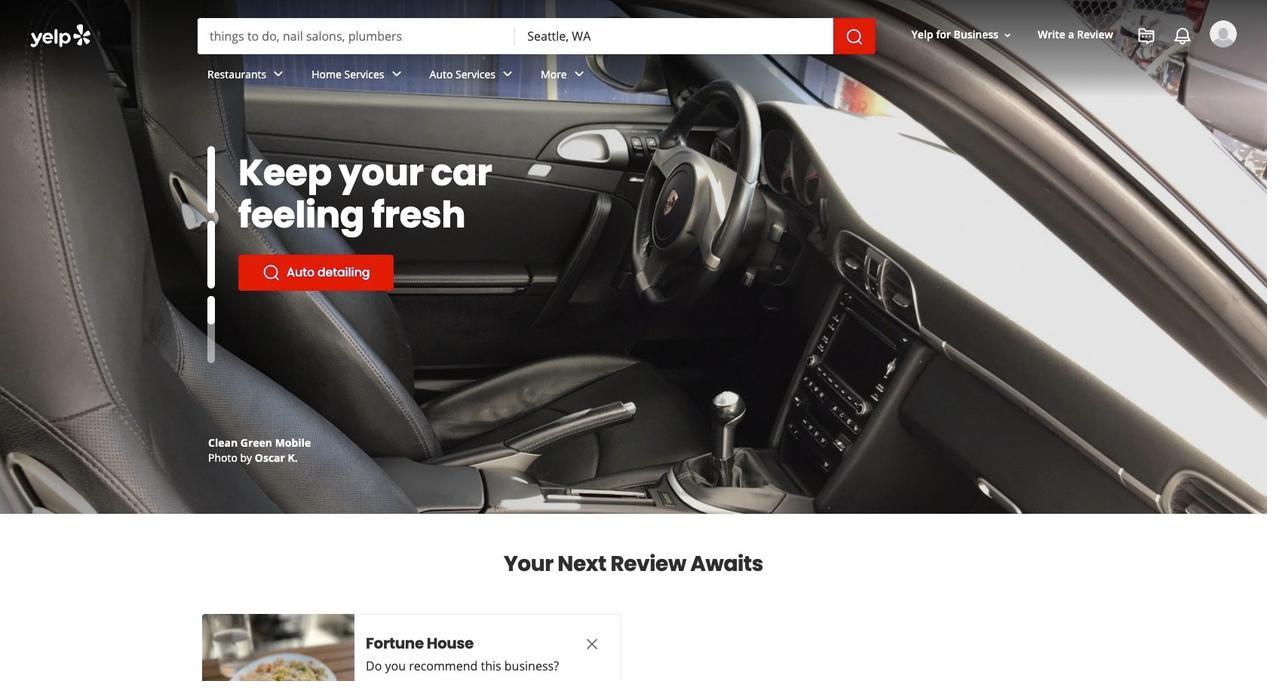 Task type: describe. For each thing, give the bounding box(es) containing it.
24 chevron down v2 image
[[387, 65, 406, 83]]

dismiss card image
[[583, 636, 601, 654]]

projects image
[[1138, 27, 1156, 45]]

2 24 chevron down v2 image from the left
[[499, 65, 517, 83]]

address, neighborhood, city, state or zip search field
[[515, 18, 833, 54]]

none field address, neighborhood, city, state or zip
[[515, 18, 833, 54]]

1 24 chevron down v2 image from the left
[[269, 65, 288, 83]]

search image
[[845, 28, 863, 46]]

photo of fortune house image
[[202, 615, 355, 682]]

business categories element
[[195, 54, 1237, 98]]

user actions element
[[900, 19, 1258, 112]]



Task type: locate. For each thing, give the bounding box(es) containing it.
0 vertical spatial select slide image
[[207, 146, 215, 214]]

2 horizontal spatial 24 chevron down v2 image
[[570, 65, 588, 83]]

None search field
[[0, 0, 1267, 112]]

24 search v2 image
[[263, 264, 281, 282]]

select slide image
[[207, 146, 215, 214], [207, 221, 215, 289]]

2 none field from the left
[[515, 18, 833, 54]]

1 horizontal spatial 24 chevron down v2 image
[[499, 65, 517, 83]]

generic n. image
[[1210, 20, 1237, 48]]

2 select slide image from the top
[[207, 221, 215, 289]]

24 chevron down v2 image
[[269, 65, 288, 83], [499, 65, 517, 83], [570, 65, 588, 83]]

0 horizontal spatial 24 chevron down v2 image
[[269, 65, 288, 83]]

None field
[[198, 18, 515, 54], [515, 18, 833, 54]]

16 chevron down v2 image
[[1002, 29, 1014, 41]]

3 24 chevron down v2 image from the left
[[570, 65, 588, 83]]

notifications image
[[1174, 27, 1192, 45]]

1 none field from the left
[[198, 18, 515, 54]]

things to do, nail salons, plumbers search field
[[198, 18, 515, 54]]

none field the things to do, nail salons, plumbers
[[198, 18, 515, 54]]

None search field
[[198, 18, 876, 54]]

1 vertical spatial select slide image
[[207, 221, 215, 289]]

1 select slide image from the top
[[207, 146, 215, 214]]



Task type: vqa. For each thing, say whether or not it's contained in the screenshot.
"24 Pencil V2" ICON
no



